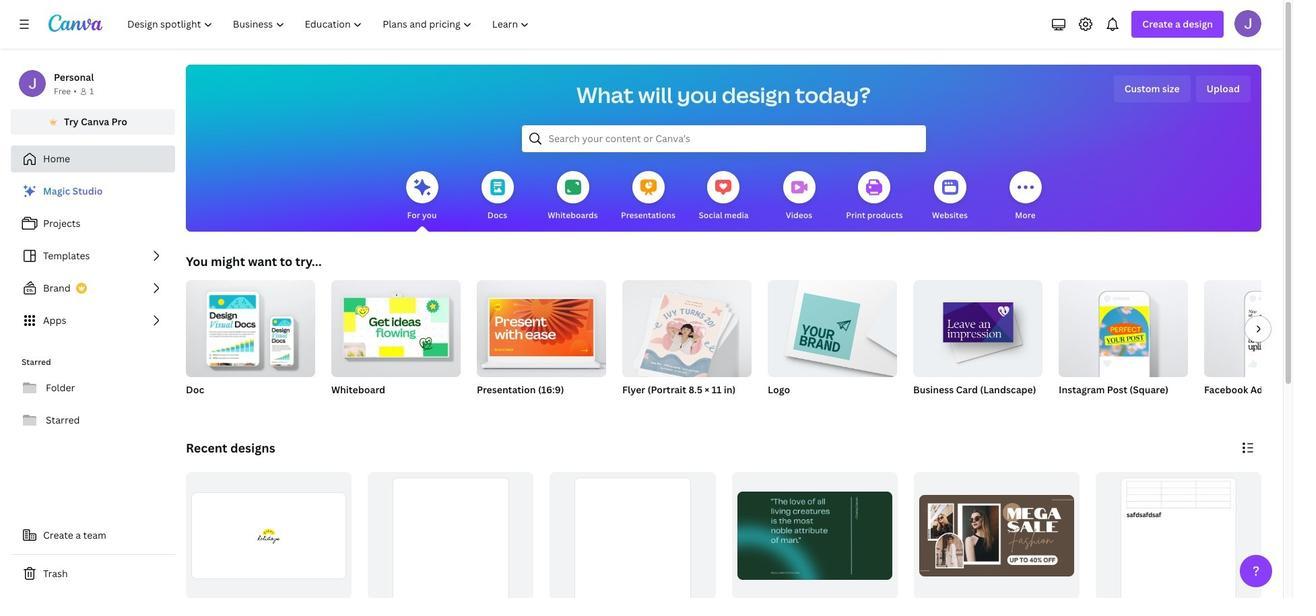 Task type: locate. For each thing, give the bounding box(es) containing it.
list
[[11, 178, 175, 334]]

group
[[186, 275, 315, 414], [186, 275, 315, 377], [331, 275, 461, 414], [331, 275, 461, 377], [477, 275, 606, 414], [477, 275, 606, 377], [913, 275, 1043, 414], [913, 275, 1043, 377], [1059, 275, 1188, 414], [1059, 275, 1188, 377], [622, 280, 752, 414], [768, 280, 897, 414], [1204, 280, 1293, 414], [1204, 280, 1293, 377], [186, 472, 352, 598], [368, 472, 534, 598], [914, 472, 1080, 598], [1096, 472, 1262, 598]]

jacob simon image
[[1235, 10, 1262, 37]]

Search search field
[[549, 126, 899, 152]]

None search field
[[522, 125, 926, 152]]



Task type: vqa. For each thing, say whether or not it's contained in the screenshot.
group
yes



Task type: describe. For each thing, give the bounding box(es) containing it.
top level navigation element
[[119, 11, 541, 38]]



